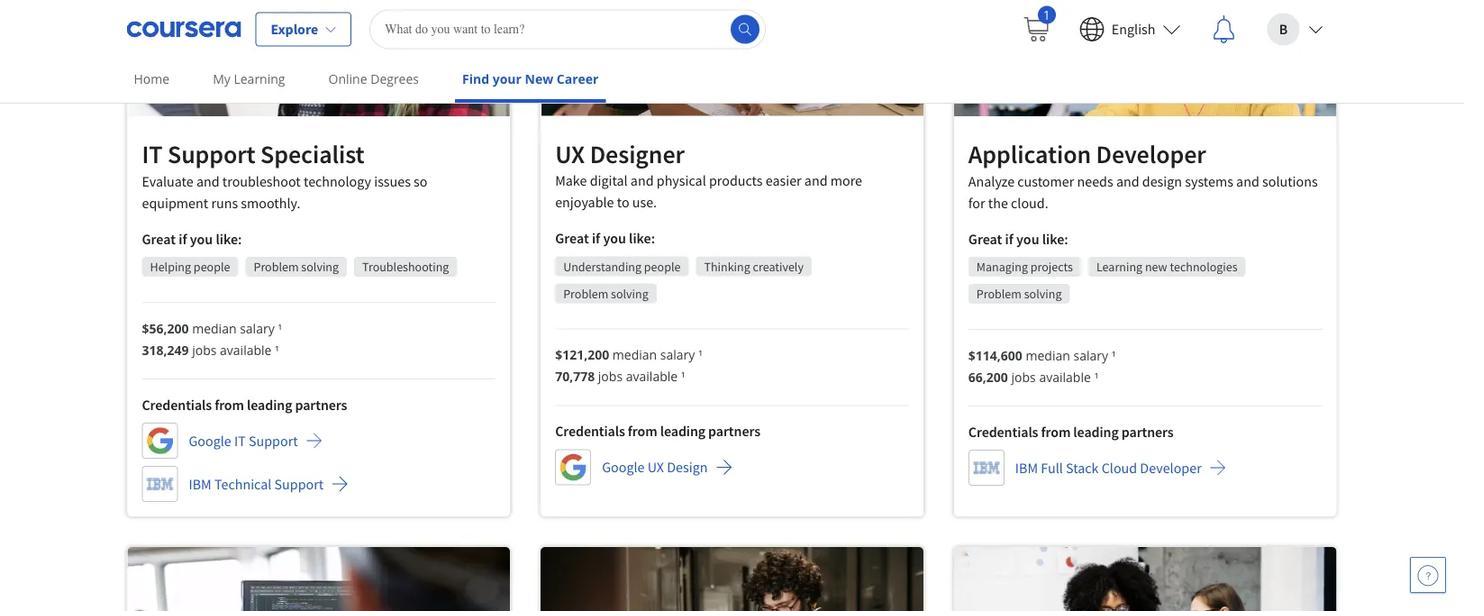 Task type: vqa. For each thing, say whether or not it's contained in the screenshot.
physical on the top of page
yes



Task type: locate. For each thing, give the bounding box(es) containing it.
it up "evaluate"
[[142, 138, 163, 170]]

great if you like: up "managing projects"
[[969, 230, 1069, 248]]

0 horizontal spatial from
[[215, 396, 244, 414]]

median inside $56,200 median salary ¹ 318,249 jobs available ¹
[[192, 320, 237, 337]]

2 horizontal spatial leading
[[1074, 423, 1119, 441]]

credentials from leading partners
[[142, 396, 347, 414], [555, 422, 761, 440], [969, 423, 1174, 441]]

like: up understanding people
[[629, 229, 655, 247]]

0 horizontal spatial great if you like:
[[142, 230, 242, 248]]

it inside it support specialist evaluate and troubleshoot technology issues so equipment runs smoothly.
[[142, 138, 163, 170]]

use.
[[633, 193, 657, 211]]

1 vertical spatial google
[[602, 458, 645, 476]]

problem down smoothly.
[[254, 259, 299, 275]]

from up google it support link
[[215, 396, 244, 414]]

if for analyze
[[1006, 230, 1014, 248]]

ibm left technical
[[189, 475, 212, 493]]

1 horizontal spatial problem
[[564, 285, 609, 302]]

great for ux
[[555, 229, 589, 247]]

like:
[[629, 229, 655, 247], [216, 230, 242, 248], [1043, 230, 1069, 248]]

1 horizontal spatial leading
[[660, 422, 706, 440]]

1 horizontal spatial learning
[[1097, 259, 1143, 275]]

1 horizontal spatial available
[[626, 368, 678, 385]]

jobs inside $114,600 median salary ¹ 66,200 jobs available ¹
[[1012, 368, 1036, 385]]

2 vertical spatial support
[[275, 475, 324, 493]]

available right the 318,249
[[220, 341, 272, 358]]

ux
[[555, 138, 585, 169], [648, 458, 664, 476]]

problem solving down smoothly.
[[254, 259, 339, 275]]

technologies
[[1170, 259, 1238, 275]]

credentials from leading partners up stack
[[969, 423, 1174, 441]]

0 horizontal spatial great
[[142, 230, 176, 248]]

support
[[168, 138, 256, 170], [249, 432, 298, 450], [275, 475, 324, 493]]

english button
[[1065, 0, 1196, 58]]

salary for specialist
[[240, 320, 275, 337]]

0 horizontal spatial if
[[179, 230, 187, 248]]

70,778
[[555, 368, 595, 385]]

it
[[142, 138, 163, 170], [234, 432, 246, 450]]

solving
[[301, 259, 339, 275], [611, 285, 649, 302], [1025, 286, 1062, 302]]

0 vertical spatial it
[[142, 138, 163, 170]]

great
[[555, 229, 589, 247], [142, 230, 176, 248], [969, 230, 1003, 248]]

credentials for make
[[555, 422, 625, 440]]

from up full on the bottom of page
[[1042, 423, 1071, 441]]

0 horizontal spatial ux
[[555, 138, 585, 169]]

2 horizontal spatial from
[[1042, 423, 1071, 441]]

2 horizontal spatial available
[[1040, 368, 1091, 385]]

1 people from the left
[[644, 258, 681, 274]]

and up use.
[[631, 172, 654, 190]]

new
[[525, 70, 554, 87]]

0 horizontal spatial median
[[192, 320, 237, 337]]

jobs right '70,778'
[[598, 368, 623, 385]]

home link
[[127, 59, 177, 99]]

¹
[[278, 320, 282, 337], [275, 341, 279, 358], [699, 346, 703, 363], [1112, 347, 1116, 364], [681, 368, 686, 385], [1095, 368, 1099, 385]]

leading for make
[[660, 422, 706, 440]]

from up the google ux design link
[[628, 422, 658, 440]]

0 vertical spatial google
[[189, 432, 231, 450]]

google up technical
[[189, 432, 231, 450]]

1 great from the left
[[555, 229, 589, 247]]

and right systems
[[1237, 172, 1260, 190]]

1 horizontal spatial ibm
[[1016, 459, 1038, 477]]

problem down understanding
[[564, 285, 609, 302]]

application
[[969, 138, 1092, 170]]

2 horizontal spatial you
[[1017, 230, 1040, 248]]

support inside 'link'
[[275, 475, 324, 493]]

application developer image
[[954, 0, 1337, 116]]

google for specialist
[[189, 432, 231, 450]]

0 vertical spatial developer
[[1097, 138, 1207, 170]]

great down enjoyable
[[555, 229, 589, 247]]

solving down understanding people
[[611, 285, 649, 302]]

0 horizontal spatial google
[[189, 432, 231, 450]]

salary inside $114,600 median salary ¹ 66,200 jobs available ¹
[[1074, 347, 1109, 364]]

0 horizontal spatial people
[[194, 259, 230, 275]]

and left more
[[805, 172, 828, 190]]

credentials from leading partners up the google ux design
[[555, 422, 761, 440]]

ux left design
[[648, 458, 664, 476]]

None search field
[[370, 9, 766, 49]]

support for technical
[[275, 475, 324, 493]]

2 great if you like: from the left
[[142, 230, 242, 248]]

available inside $56,200 median salary ¹ 318,249 jobs available ¹
[[220, 341, 272, 358]]

2 horizontal spatial problem
[[977, 286, 1022, 302]]

specialist
[[261, 138, 365, 170]]

1 horizontal spatial like:
[[629, 229, 655, 247]]

3 if from the left
[[1006, 230, 1014, 248]]

more
[[831, 172, 863, 190]]

0 horizontal spatial credentials from leading partners
[[142, 396, 347, 414]]

equipment
[[142, 194, 208, 212]]

3 and from the left
[[196, 172, 220, 190]]

credentials
[[142, 396, 212, 414], [555, 422, 625, 440], [969, 423, 1039, 441]]

ibm inside 'link'
[[189, 475, 212, 493]]

1 horizontal spatial credentials
[[555, 422, 625, 440]]

available inside $114,600 median salary ¹ 66,200 jobs available ¹
[[1040, 368, 1091, 385]]

1 great if you like: from the left
[[555, 229, 655, 247]]

available
[[220, 341, 272, 358], [626, 368, 678, 385], [1040, 368, 1091, 385]]

median inside $121,200 median salary ¹ 70,778 jobs available ¹
[[613, 346, 657, 363]]

solutions
[[1263, 172, 1318, 190]]

thinking
[[704, 258, 751, 274]]

issues
[[374, 172, 411, 190]]

available for make
[[626, 368, 678, 385]]

like: down runs
[[216, 230, 242, 248]]

problem down managing
[[977, 286, 1022, 302]]

learning
[[234, 70, 285, 87], [1097, 259, 1143, 275]]

credentials down the 318,249
[[142, 396, 212, 414]]

support up runs
[[168, 138, 256, 170]]

developer right cloud on the right bottom of page
[[1141, 459, 1202, 477]]

you up "managing projects"
[[1017, 230, 1040, 248]]

if
[[592, 229, 601, 247], [179, 230, 187, 248], [1006, 230, 1014, 248]]

3 you from the left
[[1017, 230, 1040, 248]]

shopping cart: 1 item element
[[1022, 6, 1056, 44]]

my
[[213, 70, 231, 87]]

0 horizontal spatial credentials
[[142, 396, 212, 414]]

people right understanding
[[644, 258, 681, 274]]

1 you from the left
[[603, 229, 626, 247]]

1 horizontal spatial jobs
[[598, 368, 623, 385]]

online
[[329, 70, 367, 87]]

salary
[[240, 320, 275, 337], [661, 346, 695, 363], [1074, 347, 1109, 364]]

3 great from the left
[[969, 230, 1003, 248]]

0 horizontal spatial leading
[[247, 396, 292, 414]]

if up managing
[[1006, 230, 1014, 248]]

0 vertical spatial support
[[168, 138, 256, 170]]

leading
[[247, 396, 292, 414], [660, 422, 706, 440], [1074, 423, 1119, 441]]

problem solving down "managing projects"
[[977, 286, 1062, 302]]

credentials down '70,778'
[[555, 422, 625, 440]]

jobs
[[192, 341, 217, 358], [598, 368, 623, 385], [1012, 368, 1036, 385]]

median right $56,200
[[192, 320, 237, 337]]

and right 'needs' in the top of the page
[[1117, 172, 1140, 190]]

1 vertical spatial support
[[249, 432, 298, 450]]

1 like: from the left
[[629, 229, 655, 247]]

support up ibm technical support
[[249, 432, 298, 450]]

jobs right the 318,249
[[192, 341, 217, 358]]

4 and from the left
[[1117, 172, 1140, 190]]

2 horizontal spatial jobs
[[1012, 368, 1036, 385]]

jobs for make
[[598, 368, 623, 385]]

1 horizontal spatial salary
[[661, 346, 695, 363]]

great if you like: up helping people
[[142, 230, 242, 248]]

0 horizontal spatial salary
[[240, 320, 275, 337]]

$114,600
[[969, 347, 1023, 364]]

if up understanding
[[592, 229, 601, 247]]

3 like: from the left
[[1043, 230, 1069, 248]]

2 horizontal spatial if
[[1006, 230, 1014, 248]]

from for specialist
[[215, 396, 244, 414]]

google ux design
[[602, 458, 708, 476]]

2 horizontal spatial great if you like:
[[969, 230, 1069, 248]]

1 horizontal spatial solving
[[611, 285, 649, 302]]

2 horizontal spatial credentials
[[969, 423, 1039, 441]]

1 horizontal spatial great if you like:
[[555, 229, 655, 247]]

jobs for specialist
[[192, 341, 217, 358]]

credentials from leading partners for analyze
[[969, 423, 1174, 441]]

1 vertical spatial learning
[[1097, 259, 1143, 275]]

great up managing
[[969, 230, 1003, 248]]

1 if from the left
[[592, 229, 601, 247]]

needs
[[1078, 172, 1114, 190]]

available inside $121,200 median salary ¹ 70,778 jobs available ¹
[[626, 368, 678, 385]]

0 horizontal spatial jobs
[[192, 341, 217, 358]]

your
[[493, 70, 522, 87]]

0 horizontal spatial problem solving
[[254, 259, 339, 275]]

people for designer
[[644, 258, 681, 274]]

learning inside my learning link
[[234, 70, 285, 87]]

2 horizontal spatial median
[[1026, 347, 1071, 364]]

2 horizontal spatial partners
[[1122, 423, 1174, 441]]

google ux design link
[[555, 449, 733, 485]]

solving down projects
[[1025, 286, 1062, 302]]

solving left troubleshooting
[[301, 259, 339, 275]]

2 horizontal spatial great
[[969, 230, 1003, 248]]

understanding people
[[564, 258, 681, 274]]

learning left new
[[1097, 259, 1143, 275]]

2 horizontal spatial problem solving
[[977, 286, 1062, 302]]

partners for application developer
[[1122, 423, 1174, 441]]

and up runs
[[196, 172, 220, 190]]

2 if from the left
[[179, 230, 187, 248]]

ux designer image
[[541, 0, 924, 116]]

ibm for ibm full stack cloud developer
[[1016, 459, 1038, 477]]

people
[[644, 258, 681, 274], [194, 259, 230, 275]]

developer up design
[[1097, 138, 1207, 170]]

median
[[192, 320, 237, 337], [613, 346, 657, 363], [1026, 347, 1071, 364]]

median right $114,600
[[1026, 347, 1071, 364]]

developer inside application developer analyze customer needs and design systems and solutions for the cloud.
[[1097, 138, 1207, 170]]

1 horizontal spatial people
[[644, 258, 681, 274]]

like: up projects
[[1043, 230, 1069, 248]]

smoothly.
[[241, 194, 301, 212]]

available right '70,778'
[[626, 368, 678, 385]]

ibm left full on the bottom of page
[[1016, 459, 1038, 477]]

1 horizontal spatial it
[[234, 432, 246, 450]]

if for specialist
[[179, 230, 187, 248]]

great if you like: up understanding
[[555, 229, 655, 247]]

salary inside $56,200 median salary ¹ 318,249 jobs available ¹
[[240, 320, 275, 337]]

jobs inside $56,200 median salary ¹ 318,249 jobs available ¹
[[192, 341, 217, 358]]

0 vertical spatial ux
[[555, 138, 585, 169]]

people right helping
[[194, 259, 230, 275]]

1 horizontal spatial from
[[628, 422, 658, 440]]

ibm full stack cloud developer link
[[969, 450, 1227, 486]]

home
[[134, 70, 170, 87]]

great up helping
[[142, 230, 176, 248]]

0 horizontal spatial partners
[[295, 396, 347, 414]]

$56,200
[[142, 320, 189, 337]]

median for analyze
[[1026, 347, 1071, 364]]

1 horizontal spatial credentials from leading partners
[[555, 422, 761, 440]]

like: for analyze
[[1043, 230, 1069, 248]]

1 vertical spatial ux
[[648, 458, 664, 476]]

people for support
[[194, 259, 230, 275]]

median inside $114,600 median salary ¹ 66,200 jobs available ¹
[[1026, 347, 1071, 364]]

great if you like: for specialist
[[142, 230, 242, 248]]

1 horizontal spatial you
[[603, 229, 626, 247]]

0 horizontal spatial learning
[[234, 70, 285, 87]]

1 horizontal spatial median
[[613, 346, 657, 363]]

median right $121,200
[[613, 346, 657, 363]]

explore
[[271, 20, 318, 38]]

1 horizontal spatial great
[[555, 229, 589, 247]]

0 horizontal spatial solving
[[301, 259, 339, 275]]

my learning link
[[206, 59, 293, 99]]

2 horizontal spatial credentials from leading partners
[[969, 423, 1174, 441]]

from
[[215, 396, 244, 414], [628, 422, 658, 440], [1042, 423, 1071, 441]]

3 great if you like: from the left
[[969, 230, 1069, 248]]

jobs inside $121,200 median salary ¹ 70,778 jobs available ¹
[[598, 368, 623, 385]]

problem solving down understanding
[[564, 285, 649, 302]]

creatively
[[753, 258, 804, 274]]

2 horizontal spatial salary
[[1074, 347, 1109, 364]]

and
[[631, 172, 654, 190], [805, 172, 828, 190], [196, 172, 220, 190], [1117, 172, 1140, 190], [1237, 172, 1260, 190]]

salary inside $121,200 median salary ¹ 70,778 jobs available ¹
[[661, 346, 695, 363]]

credentials down 66,200
[[969, 423, 1039, 441]]

support right technical
[[275, 475, 324, 493]]

2 like: from the left
[[216, 230, 242, 248]]

if up helping people
[[179, 230, 187, 248]]

you
[[603, 229, 626, 247], [190, 230, 213, 248], [1017, 230, 1040, 248]]

318,249
[[142, 341, 189, 358]]

partners for it support specialist
[[295, 396, 347, 414]]

0 horizontal spatial it
[[142, 138, 163, 170]]

2 great from the left
[[142, 230, 176, 248]]

thinking creatively
[[704, 258, 804, 274]]

learning right my
[[234, 70, 285, 87]]

leading up design
[[660, 422, 706, 440]]

customer
[[1018, 172, 1075, 190]]

5 and from the left
[[1237, 172, 1260, 190]]

2 horizontal spatial solving
[[1025, 286, 1062, 302]]

troubleshoot
[[222, 172, 301, 190]]

credentials for specialist
[[142, 396, 212, 414]]

0 vertical spatial learning
[[234, 70, 285, 87]]

problem solving
[[254, 259, 339, 275], [564, 285, 649, 302], [977, 286, 1062, 302]]

great if you like: for make
[[555, 229, 655, 247]]

english
[[1112, 20, 1156, 38]]

great if you like: for analyze
[[969, 230, 1069, 248]]

developer
[[1097, 138, 1207, 170], [1141, 459, 1202, 477]]

to
[[617, 193, 630, 211]]

0 horizontal spatial available
[[220, 341, 272, 358]]

0 horizontal spatial like:
[[216, 230, 242, 248]]

2 horizontal spatial like:
[[1043, 230, 1069, 248]]

available right 66,200
[[1040, 368, 1091, 385]]

2 you from the left
[[190, 230, 213, 248]]

you up helping people
[[190, 230, 213, 248]]

career
[[557, 70, 599, 87]]

leading up ibm full stack cloud developer link
[[1074, 423, 1119, 441]]

2 people from the left
[[194, 259, 230, 275]]

median for specialist
[[192, 320, 237, 337]]

you up understanding people
[[603, 229, 626, 247]]

1 horizontal spatial if
[[592, 229, 601, 247]]

1 and from the left
[[631, 172, 654, 190]]

1 horizontal spatial partners
[[709, 422, 761, 440]]

$56,200 median salary ¹ 318,249 jobs available ¹
[[142, 320, 282, 358]]

google left design
[[602, 458, 645, 476]]

ux designer make digital and physical products easier and more enjoyable to use.
[[555, 138, 863, 211]]

jobs right 66,200
[[1012, 368, 1036, 385]]

0 horizontal spatial you
[[190, 230, 213, 248]]

leading up 'google it support'
[[247, 396, 292, 414]]

ux up make
[[555, 138, 585, 169]]

great for it
[[142, 230, 176, 248]]

0 horizontal spatial ibm
[[189, 475, 212, 493]]

credentials from leading partners up 'google it support'
[[142, 396, 347, 414]]

it up technical
[[234, 432, 246, 450]]

1 horizontal spatial google
[[602, 458, 645, 476]]

understanding
[[564, 258, 642, 274]]

problem
[[254, 259, 299, 275], [564, 285, 609, 302], [977, 286, 1022, 302]]

1 horizontal spatial problem solving
[[564, 285, 649, 302]]



Task type: describe. For each thing, give the bounding box(es) containing it.
credentials for analyze
[[969, 423, 1039, 441]]

solving for application
[[1025, 286, 1062, 302]]

cloud.
[[1011, 194, 1049, 212]]

ibm technical support link
[[142, 466, 349, 502]]

salary for analyze
[[1074, 347, 1109, 364]]

1 link
[[1008, 0, 1065, 58]]

ibm technical support
[[189, 475, 324, 493]]

easier
[[766, 172, 802, 190]]

ibm full stack cloud developer
[[1016, 459, 1202, 477]]

and inside it support specialist evaluate and troubleshoot technology issues so equipment runs smoothly.
[[196, 172, 220, 190]]

my learning
[[213, 70, 285, 87]]

online degrees link
[[321, 59, 426, 99]]

like: for specialist
[[216, 230, 242, 248]]

support for it
[[249, 432, 298, 450]]

evaluate
[[142, 172, 194, 190]]

you for make
[[603, 229, 626, 247]]

explore button
[[256, 12, 352, 46]]

learning new technologies
[[1097, 259, 1238, 275]]

1 horizontal spatial ux
[[648, 458, 664, 476]]

technology
[[304, 172, 371, 190]]

find
[[462, 70, 489, 87]]

available for specialist
[[220, 341, 272, 358]]

projects
[[1031, 259, 1074, 275]]

google it support link
[[142, 423, 323, 459]]

jobs for analyze
[[1012, 368, 1036, 385]]

full
[[1041, 459, 1063, 477]]

design
[[1143, 172, 1183, 190]]

b
[[1280, 20, 1288, 38]]

from for make
[[628, 422, 658, 440]]

credentials from leading partners for specialist
[[142, 396, 347, 414]]

66,200
[[969, 368, 1009, 385]]

cloud
[[1102, 459, 1138, 477]]

degrees
[[371, 70, 419, 87]]

$121,200 median salary ¹ 70,778 jobs available ¹
[[555, 346, 703, 385]]

the
[[989, 194, 1009, 212]]

helping
[[150, 259, 191, 275]]

support inside it support specialist evaluate and troubleshoot technology issues so equipment runs smoothly.
[[168, 138, 256, 170]]

so
[[414, 172, 428, 190]]

new
[[1146, 259, 1168, 275]]

b button
[[1253, 0, 1338, 58]]

ibm for ibm technical support
[[189, 475, 212, 493]]

you for specialist
[[190, 230, 213, 248]]

google it support
[[189, 432, 298, 450]]

help center image
[[1418, 564, 1440, 586]]

great for application
[[969, 230, 1003, 248]]

2 and from the left
[[805, 172, 828, 190]]

helping people
[[150, 259, 230, 275]]

median for make
[[613, 346, 657, 363]]

$114,600 median salary ¹ 66,200 jobs available ¹
[[969, 347, 1116, 385]]

1 vertical spatial developer
[[1141, 459, 1202, 477]]

managing
[[977, 259, 1028, 275]]

enjoyable
[[555, 193, 614, 211]]

available for analyze
[[1040, 368, 1091, 385]]

for
[[969, 194, 986, 212]]

analyze
[[969, 172, 1015, 190]]

you for analyze
[[1017, 230, 1040, 248]]

leading for analyze
[[1074, 423, 1119, 441]]

it support specialist image
[[128, 0, 510, 116]]

technical
[[214, 475, 272, 493]]

leading for specialist
[[247, 396, 292, 414]]

find your new career link
[[455, 59, 606, 103]]

find your new career
[[462, 70, 599, 87]]

1 vertical spatial it
[[234, 432, 246, 450]]

What do you want to learn? text field
[[370, 9, 766, 49]]

managing projects
[[977, 259, 1074, 275]]

application developer analyze customer needs and design systems and solutions for the cloud.
[[969, 138, 1318, 212]]

troubleshooting
[[362, 259, 449, 275]]

0 horizontal spatial problem
[[254, 259, 299, 275]]

problem for ux designer
[[564, 285, 609, 302]]

partners for ux designer
[[709, 422, 761, 440]]

solving for ux
[[611, 285, 649, 302]]

designer
[[590, 138, 685, 169]]

credentials from leading partners for make
[[555, 422, 761, 440]]

stack
[[1066, 459, 1099, 477]]

1
[[1044, 6, 1051, 23]]

coursera image
[[127, 15, 241, 44]]

google for make
[[602, 458, 645, 476]]

digital
[[590, 172, 628, 190]]

physical
[[657, 172, 706, 190]]

salary for make
[[661, 346, 695, 363]]

make
[[555, 172, 587, 190]]

runs
[[211, 194, 238, 212]]

$121,200
[[555, 346, 609, 363]]

it support specialist evaluate and troubleshoot technology issues so equipment runs smoothly.
[[142, 138, 428, 212]]

problem for application developer
[[977, 286, 1022, 302]]

problem solving for ux designer
[[564, 285, 649, 302]]

problem solving for application developer
[[977, 286, 1062, 302]]

from for analyze
[[1042, 423, 1071, 441]]

online degrees
[[329, 70, 419, 87]]

design
[[667, 458, 708, 476]]

systems
[[1186, 172, 1234, 190]]

if for make
[[592, 229, 601, 247]]

products
[[709, 172, 763, 190]]

ux inside ux designer make digital and physical products easier and more enjoyable to use.
[[555, 138, 585, 169]]

like: for make
[[629, 229, 655, 247]]



